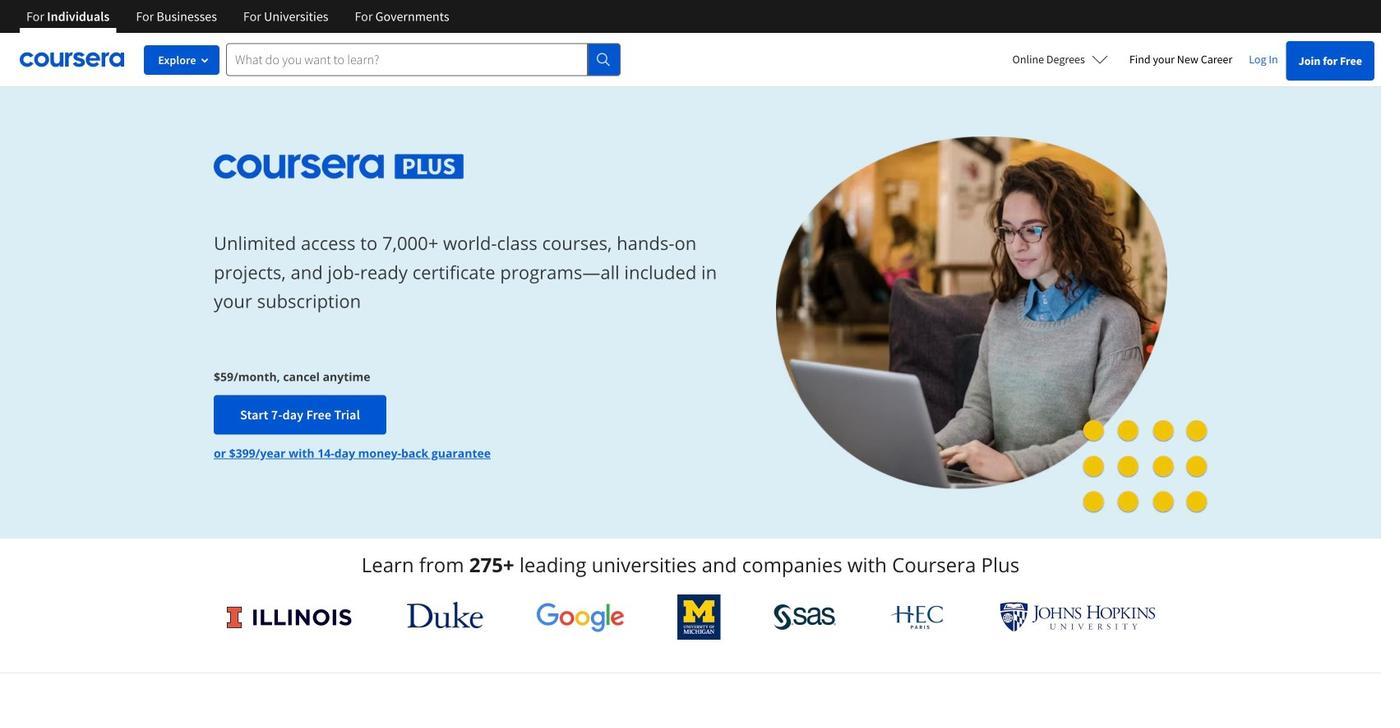 Task type: vqa. For each thing, say whether or not it's contained in the screenshot.
Coursera 'image'
yes



Task type: locate. For each thing, give the bounding box(es) containing it.
hec paris image
[[890, 600, 947, 634]]

coursera plus image
[[214, 154, 464, 179]]

johns hopkins university image
[[1000, 602, 1156, 633]]

None search field
[[226, 43, 621, 76]]

sas image
[[774, 604, 837, 630]]

coursera image
[[20, 46, 124, 73]]



Task type: describe. For each thing, give the bounding box(es) containing it.
google image
[[536, 602, 625, 633]]

university of michigan image
[[678, 595, 721, 640]]

duke university image
[[407, 602, 483, 628]]

What do you want to learn? text field
[[226, 43, 588, 76]]

banner navigation
[[13, 0, 463, 33]]

university of illinois at urbana-champaign image
[[225, 604, 354, 630]]



